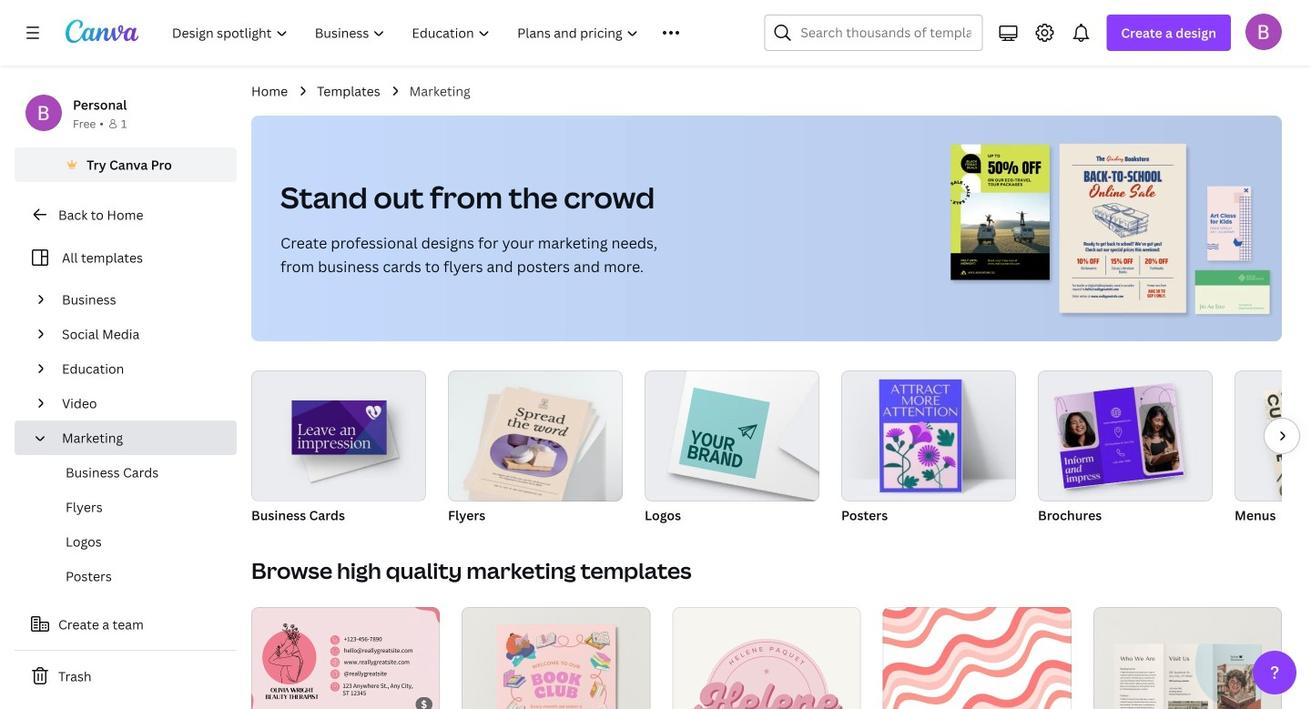 Task type: vqa. For each thing, say whether or not it's contained in the screenshot.
Pink Bold Retro Aesthetic Makeup Artist Circle Logo on the bottom right of the page
yes



Task type: describe. For each thing, give the bounding box(es) containing it.
Search search field
[[801, 15, 972, 50]]



Task type: locate. For each thing, give the bounding box(es) containing it.
bob builder image
[[1246, 13, 1283, 50]]

groovy pastel pink background poster image
[[883, 608, 1072, 710]]

menu image
[[1235, 371, 1312, 502]]

top level navigation element
[[160, 15, 721, 51], [160, 15, 721, 51]]

business card image
[[251, 371, 426, 501], [292, 401, 387, 455]]

pink and black minimal personalised business card image
[[251, 608, 440, 710]]

poster image
[[842, 371, 1017, 502], [880, 380, 962, 493]]

bookstore product trifold brochure in brown pastel green beige organic shapes and blobs style image
[[1094, 608, 1283, 710]]

pink bold retro aesthetic makeup artist circle logo image
[[673, 608, 862, 710]]

stand out from the crowd image
[[944, 116, 1283, 342]]

None search field
[[765, 15, 983, 51]]

flyer image
[[448, 371, 623, 502], [472, 387, 590, 508]]

brochure image
[[1039, 371, 1214, 502], [1054, 383, 1184, 489]]

pink orange green colorful book club flyer image
[[462, 608, 651, 710]]

logo image
[[645, 371, 820, 502], [679, 388, 771, 479]]



